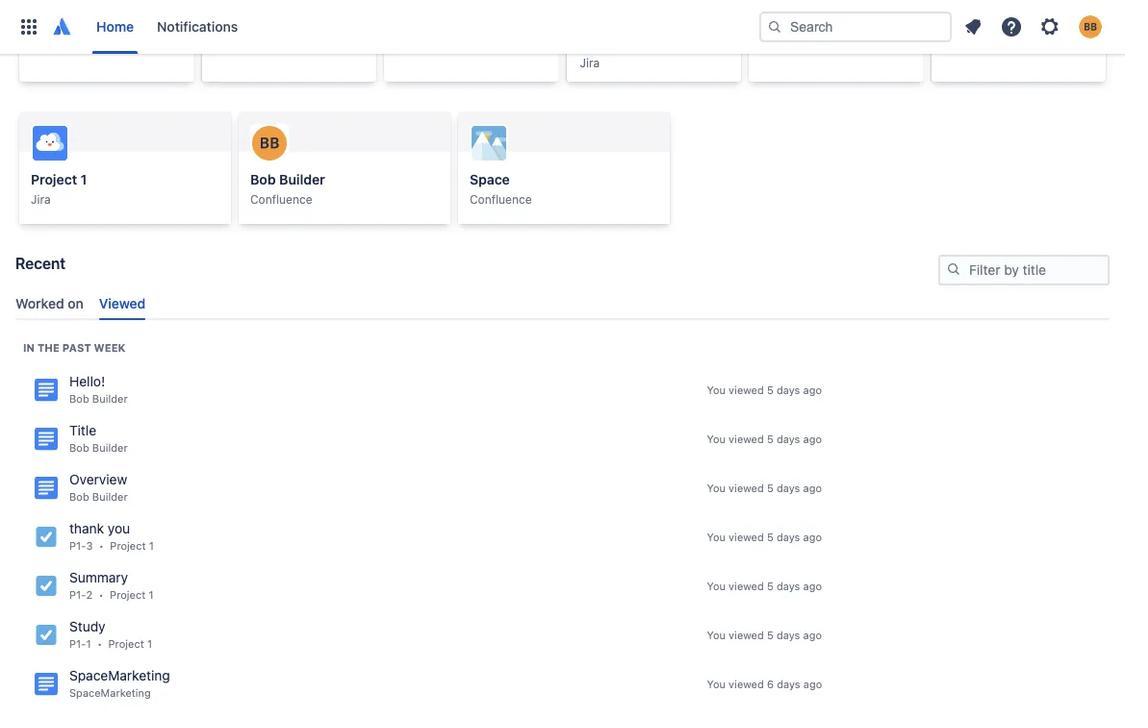 Task type: vqa. For each thing, say whether or not it's contained in the screenshot.


Task type: describe. For each thing, give the bounding box(es) containing it.
you for spacemarketing
[[707, 678, 726, 691]]

ago for spacemarketing
[[803, 678, 822, 691]]

Search field
[[759, 12, 952, 42]]

week
[[94, 342, 126, 355]]

bob builder link
[[762, 0, 910, 33]]

viewed
[[99, 296, 146, 312]]

you for study
[[707, 629, 726, 642]]

0 horizontal spatial bob builder confluence
[[250, 172, 325, 206]]

you viewed 5 days ago for summary
[[707, 580, 822, 593]]

jira inside jira link
[[580, 56, 600, 70]]

you for summary
[[707, 580, 726, 593]]

5 for summary
[[767, 580, 774, 593]]

p1-2: summary link
[[215, 0, 363, 34]]

2:
[[236, 16, 248, 32]]

the
[[38, 342, 60, 355]]

summary inside p1-2: summary jira
[[251, 16, 310, 32]]

project inside summary p1-2 • project 1
[[110, 589, 146, 601]]

space
[[470, 172, 510, 188]]

jira image for study
[[35, 624, 58, 647]]

viewed for study
[[729, 629, 764, 642]]

search image
[[946, 262, 962, 277]]

ago for hello!
[[803, 384, 822, 396]]

spacemarketing for spacemarketing confluence
[[945, 15, 1046, 31]]

days for title
[[777, 433, 800, 446]]

p1-1: study jira
[[33, 16, 103, 51]]

builder for overview
[[92, 491, 128, 503]]

confluence image for overview
[[35, 477, 58, 500]]

tab list containing worked on
[[8, 288, 1117, 320]]

you for title
[[707, 433, 726, 446]]

ago for summary
[[803, 580, 822, 593]]

you viewed 5 days ago for overview
[[707, 482, 822, 495]]

study inside study p1-1 • project 1
[[69, 619, 106, 635]]

5 for study
[[767, 629, 774, 642]]

in the past week
[[23, 342, 126, 355]]

appswitcher icon image
[[17, 15, 40, 39]]

atlassian image
[[50, 15, 73, 39]]

notifications button
[[149, 12, 246, 42]]

5 for overview
[[767, 482, 774, 495]]

on
[[68, 296, 84, 312]]

project 1 jira
[[31, 172, 87, 206]]

1 inside "project 1 jira"
[[81, 172, 87, 188]]

study p1-1 • project 1
[[69, 619, 152, 651]]

viewed for title
[[729, 433, 764, 446]]

thank
[[69, 521, 104, 536]]

viewed for hello!
[[729, 384, 764, 396]]

overview
[[69, 471, 127, 487]]

spacemarketing spacemarketing
[[69, 668, 170, 700]]

jira inside p1-1: study jira
[[33, 37, 53, 51]]

viewed for summary
[[729, 580, 764, 593]]

settings icon image
[[1039, 15, 1062, 39]]

1:
[[53, 16, 63, 32]]

space confluence
[[470, 172, 532, 206]]

days for study
[[777, 629, 800, 642]]

p1- inside study p1-1 • project 1
[[69, 638, 86, 651]]

days for thank you
[[777, 531, 800, 544]]

atlassian image
[[50, 15, 73, 39]]

jira link
[[566, 0, 741, 82]]

confluence inside spacemarketing confluence
[[945, 36, 1007, 50]]

p1-2: summary jira
[[215, 16, 310, 51]]

p1- inside summary p1-2 • project 1
[[69, 589, 86, 601]]

title bob builder
[[69, 422, 128, 454]]

title
[[69, 422, 96, 438]]

spacemarketing link
[[945, 0, 1092, 33]]

summary p1-2 • project 1
[[69, 570, 154, 601]]

past
[[62, 342, 91, 355]]

• for study
[[97, 638, 102, 651]]

p1-1: study link
[[33, 0, 180, 34]]

home
[[96, 19, 134, 35]]

you viewed 6 days ago
[[707, 678, 822, 691]]



Task type: locate. For each thing, give the bounding box(es) containing it.
1 horizontal spatial bob builder confluence
[[762, 15, 834, 50]]

jira
[[33, 37, 53, 51], [215, 37, 235, 51], [580, 56, 600, 70], [31, 193, 51, 206]]

project up the recent
[[31, 172, 77, 188]]

5 5 from the top
[[767, 580, 774, 593]]

bob for title
[[69, 442, 89, 454]]

viewed
[[729, 384, 764, 396], [729, 433, 764, 446], [729, 482, 764, 495], [729, 531, 764, 544], [729, 580, 764, 593], [729, 629, 764, 642], [729, 678, 764, 691]]

3 you viewed 5 days ago from the top
[[707, 482, 822, 495]]

project inside "project 1 jira"
[[31, 172, 77, 188]]

confluence image
[[35, 428, 58, 451], [35, 673, 58, 696]]

project down you
[[110, 540, 146, 552]]

2 vertical spatial spacemarketing
[[69, 687, 151, 700]]

spacemarketing inside the "spacemarketing spacemarketing"
[[69, 687, 151, 700]]

in
[[23, 342, 35, 355]]

7 viewed from the top
[[729, 678, 764, 691]]

1 vertical spatial confluence image
[[35, 673, 58, 696]]

5 for hello!
[[767, 384, 774, 396]]

3 jira image from the top
[[35, 624, 58, 647]]

1 vertical spatial bob builder confluence
[[250, 172, 325, 206]]

6 you viewed 5 days ago from the top
[[707, 629, 822, 642]]

confluence
[[762, 36, 824, 50], [945, 36, 1007, 50], [250, 193, 312, 206], [470, 193, 532, 206]]

confluence image for title
[[35, 428, 58, 451]]

you viewed 5 days ago for thank you
[[707, 531, 822, 544]]

4 5 from the top
[[767, 531, 774, 544]]

hello! bob builder
[[69, 373, 128, 405]]

1 vertical spatial spacemarketing
[[69, 668, 170, 684]]

worked
[[15, 296, 64, 312]]

0 horizontal spatial summary
[[69, 570, 128, 586]]

jira image for thank
[[35, 526, 58, 549]]

thank you p1-3 • project 1
[[69, 521, 154, 552]]

builder for title
[[92, 442, 128, 454]]

ago for title
[[803, 433, 822, 446]]

1 confluence image from the top
[[35, 428, 58, 451]]

p1-
[[33, 16, 53, 32], [215, 16, 236, 32], [69, 540, 86, 552], [69, 589, 86, 601], [69, 638, 86, 651]]

7 you from the top
[[707, 678, 726, 691]]

2 ago from the top
[[803, 433, 822, 446]]

study right 1:
[[67, 16, 103, 32]]

1 you viewed 5 days ago from the top
[[707, 384, 822, 396]]

Filter by title field
[[940, 257, 1108, 284]]

builder inside overview bob builder
[[92, 491, 128, 503]]

2 confluence image from the top
[[35, 673, 58, 696]]

recent
[[15, 255, 65, 273]]

days for overview
[[777, 482, 800, 495]]

banner
[[0, 0, 1125, 54]]

ago for study
[[803, 629, 822, 642]]

jira image left thank
[[35, 526, 58, 549]]

1 vertical spatial •
[[99, 589, 104, 601]]

2
[[86, 589, 93, 601]]

0 vertical spatial summary
[[251, 16, 310, 32]]

4 viewed from the top
[[729, 531, 764, 544]]

spacemarketing
[[945, 15, 1046, 31], [69, 668, 170, 684], [69, 687, 151, 700]]

5 you viewed 5 days ago from the top
[[707, 580, 822, 593]]

2 you from the top
[[707, 433, 726, 446]]

• inside summary p1-2 • project 1
[[99, 589, 104, 601]]

6
[[767, 678, 774, 691]]

overview bob builder
[[69, 471, 128, 503]]

0 vertical spatial •
[[99, 540, 104, 552]]

• for summary
[[99, 589, 104, 601]]

1
[[81, 172, 87, 188], [149, 540, 154, 552], [149, 589, 154, 601], [86, 638, 91, 651], [147, 638, 152, 651]]

6 ago from the top
[[803, 629, 822, 642]]

days for spacemarketing
[[777, 678, 800, 691]]

• up the "spacemarketing spacemarketing"
[[97, 638, 102, 651]]

3 you from the top
[[707, 482, 726, 495]]

6 5 from the top
[[767, 629, 774, 642]]

p1- inside p1-2: summary jira
[[215, 16, 236, 32]]

project inside study p1-1 • project 1
[[108, 638, 144, 651]]

bob for overview
[[69, 491, 89, 503]]

jira inside p1-2: summary jira
[[215, 37, 235, 51]]

ago for overview
[[803, 482, 822, 495]]

jira image left study p1-1 • project 1
[[35, 624, 58, 647]]

1 inside thank you p1-3 • project 1
[[149, 540, 154, 552]]

ago for thank you
[[803, 531, 822, 544]]

builder inside 'hello! bob builder'
[[92, 393, 128, 405]]

you viewed 5 days ago
[[707, 384, 822, 396], [707, 433, 822, 446], [707, 482, 822, 495], [707, 531, 822, 544], [707, 580, 822, 593], [707, 629, 822, 642]]

2 5 from the top
[[767, 433, 774, 446]]

1 jira image from the top
[[35, 526, 58, 549]]

you
[[108, 521, 130, 536]]

confluence image left the "spacemarketing spacemarketing"
[[35, 673, 58, 696]]

study inside p1-1: study jira
[[67, 16, 103, 32]]

• right the 2
[[99, 589, 104, 601]]

7 ago from the top
[[803, 678, 822, 691]]

•
[[99, 540, 104, 552], [99, 589, 104, 601], [97, 638, 102, 651]]

confluence image for hello!
[[35, 379, 58, 402]]

project right the 2
[[110, 589, 146, 601]]

jira image for summary
[[35, 575, 58, 598]]

project inside thank you p1-3 • project 1
[[110, 540, 146, 552]]

jira inside "project 1 jira"
[[31, 193, 51, 206]]

project
[[31, 172, 77, 188], [110, 540, 146, 552], [110, 589, 146, 601], [108, 638, 144, 651]]

builder for hello!
[[92, 393, 128, 405]]

1 inside summary p1-2 • project 1
[[149, 589, 154, 601]]

3
[[86, 540, 93, 552]]

1 you from the top
[[707, 384, 726, 396]]

1 confluence image from the top
[[35, 379, 58, 402]]

0 vertical spatial spacemarketing
[[945, 15, 1046, 31]]

ago
[[803, 384, 822, 396], [803, 433, 822, 446], [803, 482, 822, 495], [803, 531, 822, 544], [803, 580, 822, 593], [803, 629, 822, 642], [803, 678, 822, 691]]

days for hello!
[[777, 384, 800, 396]]

bob for hello!
[[69, 393, 89, 405]]

help icon image
[[1000, 15, 1023, 39]]

notifications
[[157, 19, 238, 35]]

summary right 2: at the top
[[251, 16, 310, 32]]

5 you from the top
[[707, 580, 726, 593]]

home element
[[12, 0, 759, 54]]

viewed for spacemarketing
[[729, 678, 764, 691]]

confluence image for spacemarketing
[[35, 673, 58, 696]]

home button
[[89, 12, 142, 42]]

6 you from the top
[[707, 629, 726, 642]]

you for hello!
[[707, 384, 726, 396]]

4 ago from the top
[[803, 531, 822, 544]]

3 5 from the top
[[767, 482, 774, 495]]

notifications image
[[962, 15, 985, 39]]

2 jira image from the top
[[35, 575, 58, 598]]

spacemarketing confluence
[[945, 15, 1046, 50]]

• right 3
[[99, 540, 104, 552]]

• inside study p1-1 • project 1
[[97, 638, 102, 651]]

bob inside title bob builder
[[69, 442, 89, 454]]

1 vertical spatial jira image
[[35, 575, 58, 598]]

0 vertical spatial jira image
[[35, 526, 58, 549]]

5 for title
[[767, 433, 774, 446]]

0 vertical spatial study
[[67, 16, 103, 32]]

5
[[767, 384, 774, 396], [767, 433, 774, 446], [767, 482, 774, 495], [767, 531, 774, 544], [767, 580, 774, 593], [767, 629, 774, 642]]

2 you viewed 5 days ago from the top
[[707, 433, 822, 446]]

summary inside summary p1-2 • project 1
[[69, 570, 128, 586]]

confluence image left title
[[35, 428, 58, 451]]

you for thank you
[[707, 531, 726, 544]]

1 vertical spatial confluence image
[[35, 477, 58, 500]]

you for overview
[[707, 482, 726, 495]]

1 ago from the top
[[803, 384, 822, 396]]

confluence image down the
[[35, 379, 58, 402]]

3 ago from the top
[[803, 482, 822, 495]]

6 viewed from the top
[[729, 629, 764, 642]]

4 you viewed 5 days ago from the top
[[707, 531, 822, 544]]

1 5 from the top
[[767, 384, 774, 396]]

1 viewed from the top
[[729, 384, 764, 396]]

confluence image left overview bob builder
[[35, 477, 58, 500]]

1 horizontal spatial summary
[[251, 16, 310, 32]]

spacemarketing for spacemarketing spacemarketing
[[69, 668, 170, 684]]

bob
[[762, 15, 787, 31], [250, 172, 276, 188], [69, 393, 89, 405], [69, 442, 89, 454], [69, 491, 89, 503]]

2 confluence image from the top
[[35, 477, 58, 500]]

viewed for overview
[[729, 482, 764, 495]]

0 vertical spatial bob builder confluence
[[762, 15, 834, 50]]

study down the 2
[[69, 619, 106, 635]]

4 you from the top
[[707, 531, 726, 544]]

1 vertical spatial summary
[[69, 570, 128, 586]]

2 viewed from the top
[[729, 433, 764, 446]]

1 vertical spatial study
[[69, 619, 106, 635]]

• inside thank you p1-3 • project 1
[[99, 540, 104, 552]]

you
[[707, 384, 726, 396], [707, 433, 726, 446], [707, 482, 726, 495], [707, 531, 726, 544], [707, 580, 726, 593], [707, 629, 726, 642], [707, 678, 726, 691]]

bob inside 'hello! bob builder'
[[69, 393, 89, 405]]

2 vertical spatial jira image
[[35, 624, 58, 647]]

builder
[[791, 15, 834, 31], [279, 172, 325, 188], [92, 393, 128, 405], [92, 442, 128, 454], [92, 491, 128, 503]]

banner containing home
[[0, 0, 1125, 54]]

5 viewed from the top
[[729, 580, 764, 593]]

5 for thank you
[[767, 531, 774, 544]]

study
[[67, 16, 103, 32], [69, 619, 106, 635]]

builder inside title bob builder
[[92, 442, 128, 454]]

search image
[[767, 19, 783, 35]]

hello!
[[69, 373, 105, 389]]

confluence image
[[35, 379, 58, 402], [35, 477, 58, 500]]

worked on
[[15, 296, 84, 312]]

viewed for thank you
[[729, 531, 764, 544]]

5 ago from the top
[[803, 580, 822, 593]]

2 vertical spatial •
[[97, 638, 102, 651]]

3 viewed from the top
[[729, 482, 764, 495]]

p1- inside thank you p1-3 • project 1
[[69, 540, 86, 552]]

days for summary
[[777, 580, 800, 593]]

bob inside overview bob builder
[[69, 491, 89, 503]]

0 vertical spatial confluence image
[[35, 428, 58, 451]]

days
[[777, 384, 800, 396], [777, 433, 800, 446], [777, 482, 800, 495], [777, 531, 800, 544], [777, 580, 800, 593], [777, 629, 800, 642], [777, 678, 800, 691]]

project up the "spacemarketing spacemarketing"
[[108, 638, 144, 651]]

jira image left the 2
[[35, 575, 58, 598]]

bob builder confluence
[[762, 15, 834, 50], [250, 172, 325, 206]]

tab list
[[8, 288, 1117, 320]]

jira image
[[35, 526, 58, 549], [35, 575, 58, 598], [35, 624, 58, 647]]

you viewed 5 days ago for title
[[707, 433, 822, 446]]

summary
[[251, 16, 310, 32], [69, 570, 128, 586]]

summary up the 2
[[69, 570, 128, 586]]

0 vertical spatial confluence image
[[35, 379, 58, 402]]

p1- inside p1-1: study jira
[[33, 16, 53, 32]]

you viewed 5 days ago for hello!
[[707, 384, 822, 396]]

you viewed 5 days ago for study
[[707, 629, 822, 642]]



